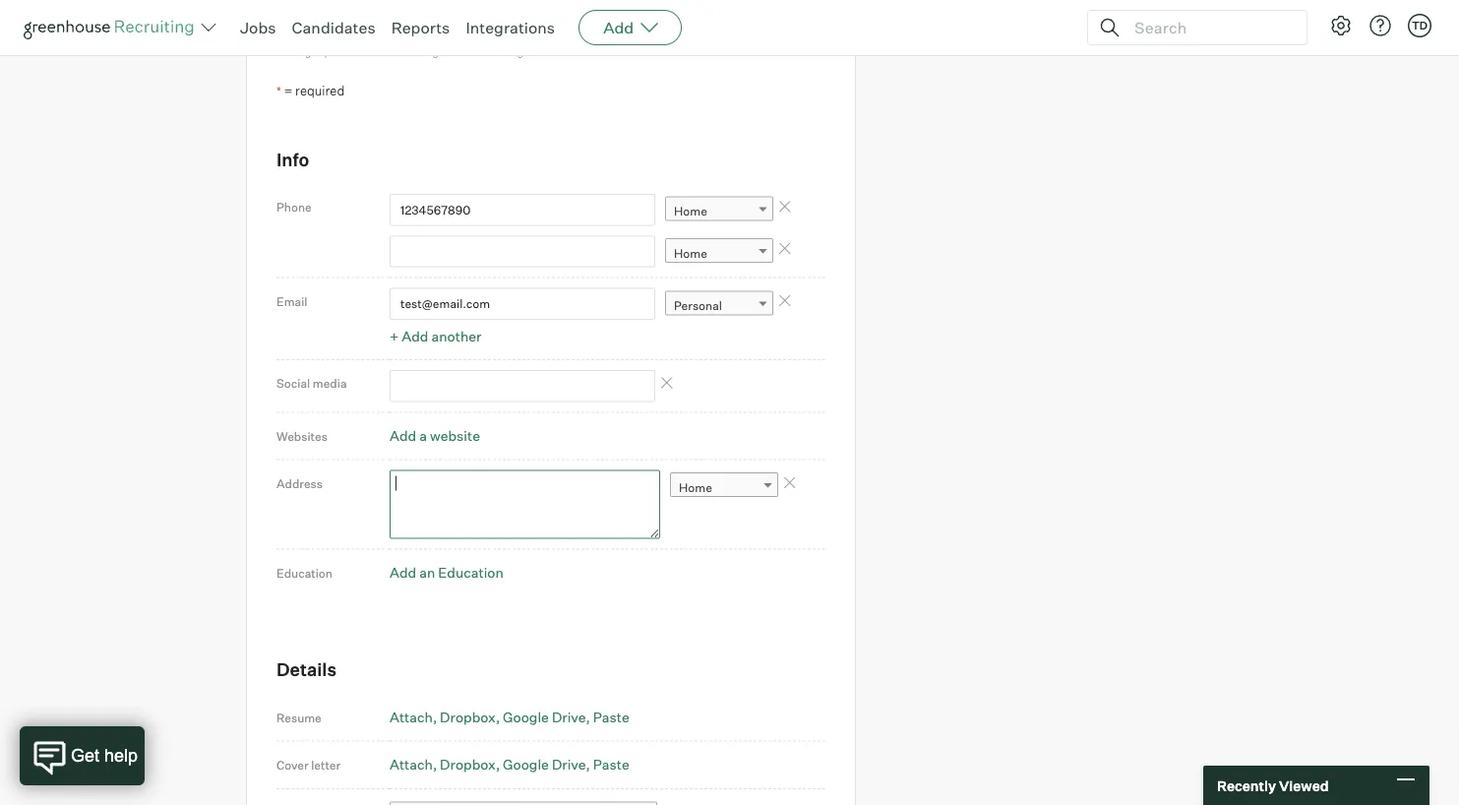 Task type: vqa. For each thing, say whether or not it's contained in the screenshot.
'Home'
yes



Task type: describe. For each thing, give the bounding box(es) containing it.
dropbox for resume
[[440, 708, 496, 726]]

Search text field
[[1130, 13, 1289, 42]]

email
[[277, 294, 308, 309]]

jobs link
[[240, 18, 276, 37]]

drive for cover letter
[[552, 756, 586, 773]]

google drive link for resume
[[503, 708, 590, 726]]

2 for from the left
[[405, 46, 417, 58]]

1 horizontal spatial education
[[438, 564, 504, 581]]

dropbox for cover letter
[[440, 756, 496, 773]]

configure image
[[1330, 14, 1353, 37]]

* = required
[[277, 83, 345, 98]]

google for resume
[[503, 708, 549, 726]]

td button
[[1405, 10, 1436, 41]]

websites
[[277, 429, 328, 443]]

add button
[[579, 10, 682, 45]]

resume
[[277, 710, 322, 725]]

attach dropbox google drive paste for resume
[[390, 708, 630, 726]]

sign
[[296, 46, 317, 58]]

=
[[284, 83, 293, 98]]

notifications
[[347, 46, 403, 58]]

attach link for cover letter
[[390, 756, 437, 773]]

a
[[419, 427, 427, 444]]

cover
[[277, 758, 309, 773]]

Follow candidate checkbox
[[281, 20, 293, 33]]

0 vertical spatial home link
[[665, 196, 774, 225]]

google for cover letter
[[503, 756, 549, 773]]

jobs
[[240, 18, 276, 37]]

media
[[313, 376, 347, 391]]

social
[[277, 376, 310, 391]]

add for add a website
[[390, 427, 417, 444]]

td
[[1412, 19, 1428, 32]]

integrations
[[466, 18, 555, 37]]

reports link
[[391, 18, 450, 37]]

viewed
[[1280, 777, 1329, 794]]

address
[[277, 476, 323, 491]]

personal
[[674, 298, 722, 313]]

recently
[[1218, 777, 1277, 794]]

info
[[277, 149, 309, 171]]

candidates link
[[292, 18, 376, 37]]

another
[[432, 327, 482, 345]]

recently viewed
[[1218, 777, 1329, 794]]

0 horizontal spatial education
[[277, 565, 333, 580]]

paste link for cover letter
[[593, 756, 630, 773]]

0 vertical spatial home
[[674, 204, 708, 219]]

phone
[[277, 200, 312, 214]]

add a website
[[390, 427, 480, 444]]

required
[[295, 83, 345, 98]]

add for add an education
[[390, 564, 417, 581]]

and
[[446, 46, 463, 58]]

changes
[[496, 46, 534, 58]]

dropbox link for resume
[[440, 708, 500, 726]]

add a website link
[[390, 427, 480, 444]]

td button
[[1409, 14, 1432, 37]]

attach dropbox google drive paste for cover letter
[[390, 756, 630, 773]]



Task type: locate. For each thing, give the bounding box(es) containing it.
attach for cover letter
[[390, 756, 433, 773]]

social media
[[277, 376, 347, 391]]

for left the stage
[[405, 46, 417, 58]]

1 paste link from the top
[[593, 708, 630, 726]]

drive for resume
[[552, 708, 586, 726]]

0 vertical spatial dropbox
[[440, 708, 496, 726]]

2 paste link from the top
[[593, 756, 630, 773]]

attach link
[[390, 708, 437, 726], [390, 756, 437, 773]]

paste for resume
[[593, 708, 630, 726]]

+
[[390, 327, 399, 345]]

1 vertical spatial home
[[674, 246, 708, 260]]

1 vertical spatial paste
[[593, 756, 630, 773]]

dropbox link for cover letter
[[440, 756, 500, 773]]

0 vertical spatial paste
[[593, 708, 630, 726]]

for
[[333, 46, 345, 58], [405, 46, 417, 58]]

2 attach link from the top
[[390, 756, 437, 773]]

0 vertical spatial dropbox link
[[440, 708, 500, 726]]

1 attach link from the top
[[390, 708, 437, 726]]

2 google from the top
[[503, 756, 549, 773]]

1 vertical spatial dropbox link
[[440, 756, 500, 773]]

home
[[674, 204, 708, 219], [674, 246, 708, 260], [679, 480, 712, 495]]

+ add another
[[390, 327, 482, 345]]

google drive link
[[503, 708, 590, 726], [503, 756, 590, 773]]

education
[[438, 564, 504, 581], [277, 565, 333, 580]]

for right up
[[333, 46, 345, 58]]

paste for cover letter
[[593, 756, 630, 773]]

dropbox
[[440, 708, 496, 726], [440, 756, 496, 773]]

1 paste from the top
[[593, 708, 630, 726]]

letter
[[311, 758, 341, 773]]

paste link
[[593, 708, 630, 726], [593, 756, 630, 773]]

*
[[277, 84, 281, 98]]

candidates
[[292, 18, 376, 37]]

candidate
[[337, 21, 392, 36]]

education right an
[[438, 564, 504, 581]]

paste
[[593, 708, 630, 726], [593, 756, 630, 773]]

0 vertical spatial attach
[[390, 708, 433, 726]]

0 horizontal spatial for
[[333, 46, 345, 58]]

add inside add popup button
[[603, 18, 634, 37]]

0 vertical spatial drive
[[552, 708, 586, 726]]

attach
[[390, 708, 433, 726], [390, 756, 433, 773]]

1 dropbox from the top
[[440, 708, 496, 726]]

None text field
[[390, 194, 656, 226], [390, 288, 656, 320], [390, 370, 656, 402], [390, 470, 660, 539], [390, 194, 656, 226], [390, 288, 656, 320], [390, 370, 656, 402], [390, 470, 660, 539]]

google drive link for cover letter
[[503, 756, 590, 773]]

stage
[[419, 46, 444, 58]]

integrations link
[[466, 18, 555, 37]]

0 vertical spatial paste link
[[593, 708, 630, 726]]

paste link for resume
[[593, 708, 630, 726]]

1 attach dropbox google drive paste from the top
[[390, 708, 630, 726]]

1 vertical spatial drive
[[552, 756, 586, 773]]

greenhouse recruiting image
[[24, 16, 201, 39]]

2 drive from the top
[[552, 756, 586, 773]]

0 vertical spatial google drive link
[[503, 708, 590, 726]]

add
[[603, 18, 634, 37], [402, 327, 429, 345], [390, 427, 417, 444], [390, 564, 417, 581]]

1 vertical spatial attach
[[390, 756, 433, 773]]

1 vertical spatial attach dropbox google drive paste
[[390, 756, 630, 773]]

follow
[[299, 21, 335, 36]]

dropbox link
[[440, 708, 500, 726], [440, 756, 500, 773]]

1 vertical spatial google
[[503, 756, 549, 773]]

personal link
[[665, 291, 774, 319]]

1 vertical spatial home link
[[665, 238, 774, 267]]

details
[[277, 658, 337, 681]]

drive
[[552, 708, 586, 726], [552, 756, 586, 773]]

google
[[503, 708, 549, 726], [503, 756, 549, 773]]

2 vertical spatial home link
[[670, 473, 779, 501]]

+ add another link
[[390, 327, 482, 345]]

1 attach from the top
[[390, 708, 433, 726]]

1 drive from the top
[[552, 708, 586, 726]]

2 google drive link from the top
[[503, 756, 590, 773]]

1 for from the left
[[333, 46, 345, 58]]

0 vertical spatial attach dropbox google drive paste
[[390, 708, 630, 726]]

cover letter
[[277, 758, 341, 773]]

2 attach from the top
[[390, 756, 433, 773]]

2 paste from the top
[[593, 756, 630, 773]]

up
[[319, 46, 331, 58]]

1 vertical spatial attach link
[[390, 756, 437, 773]]

1 vertical spatial paste link
[[593, 756, 630, 773]]

attach link for resume
[[390, 708, 437, 726]]

1 dropbox link from the top
[[440, 708, 500, 726]]

website
[[430, 427, 480, 444]]

home link
[[665, 196, 774, 225], [665, 238, 774, 267], [670, 473, 779, 501]]

add for add
[[603, 18, 634, 37]]

an
[[419, 564, 435, 581]]

add an education
[[390, 564, 504, 581]]

follow candidate
[[299, 21, 392, 36]]

1 vertical spatial google drive link
[[503, 756, 590, 773]]

sign up for notifications for stage and status changes
[[296, 46, 534, 58]]

1 horizontal spatial for
[[405, 46, 417, 58]]

2 dropbox from the top
[[440, 756, 496, 773]]

attach dropbox google drive paste
[[390, 708, 630, 726], [390, 756, 630, 773]]

2 vertical spatial home
[[679, 480, 712, 495]]

attach for resume
[[390, 708, 433, 726]]

0 vertical spatial google
[[503, 708, 549, 726]]

reports
[[391, 18, 450, 37]]

None text field
[[390, 236, 656, 267]]

education down address
[[277, 565, 333, 580]]

1 google drive link from the top
[[503, 708, 590, 726]]

1 vertical spatial dropbox
[[440, 756, 496, 773]]

status
[[465, 46, 493, 58]]

1 google from the top
[[503, 708, 549, 726]]

2 attach dropbox google drive paste from the top
[[390, 756, 630, 773]]

0 vertical spatial attach link
[[390, 708, 437, 726]]

add an education link
[[390, 564, 504, 581]]

2 dropbox link from the top
[[440, 756, 500, 773]]



